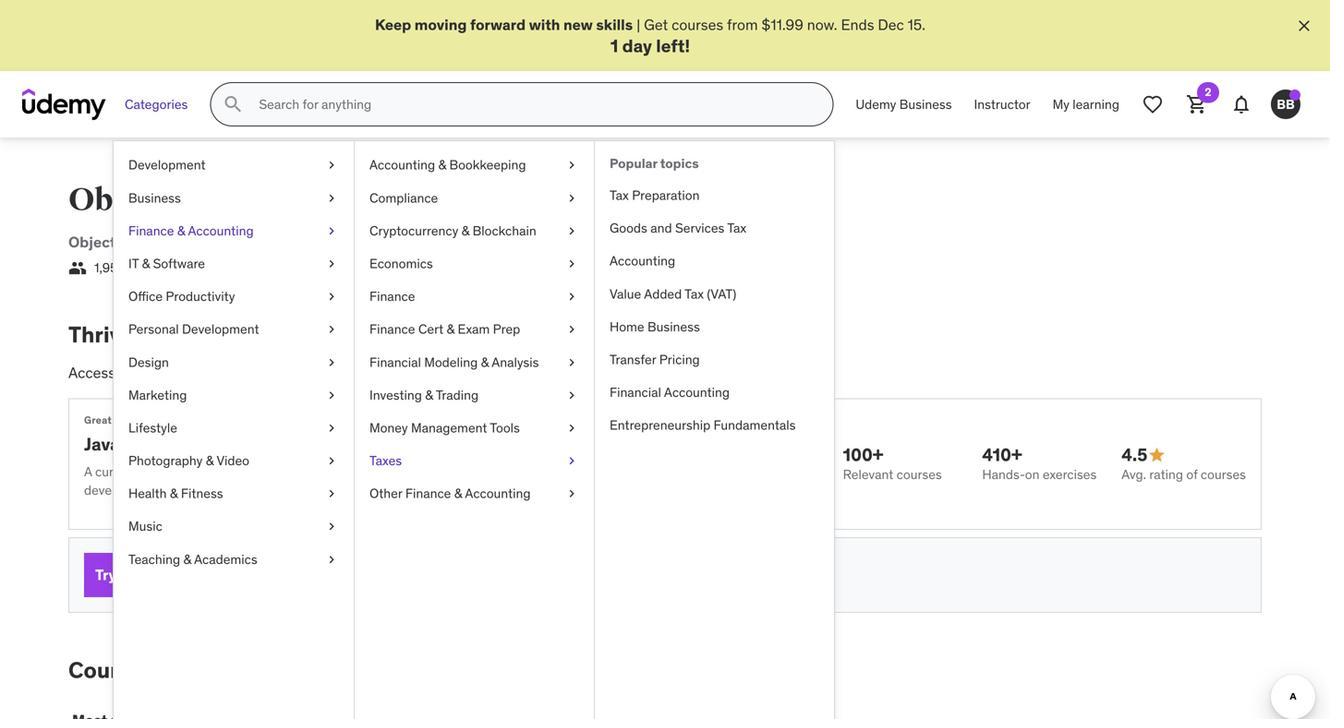 Task type: describe. For each thing, give the bounding box(es) containing it.
cert
[[418, 321, 444, 338]]

1 vertical spatial personal
[[567, 364, 624, 383]]

exercises inside 410+ hands-on exercises
[[1043, 467, 1097, 483]]

relevant
[[843, 467, 894, 483]]

cryptocurrency & blockchain link
[[355, 215, 594, 248]]

financial modeling & analysis link
[[355, 346, 594, 379]]

0 vertical spatial to
[[337, 233, 351, 252]]

1 horizontal spatial a
[[555, 364, 563, 383]]

marketing link
[[114, 379, 354, 412]]

in-
[[412, 364, 430, 383]]

other finance & accounting link
[[355, 478, 594, 511]]

business for udemy business
[[900, 96, 952, 113]]

programming for relates
[[185, 233, 282, 252]]

music
[[128, 519, 162, 535]]

2 vertical spatial to
[[160, 657, 182, 685]]

xsmall image for lifestyle
[[324, 420, 339, 438]]

music link
[[114, 511, 354, 544]]

my learning link
[[1042, 82, 1131, 127]]

$16.58
[[361, 567, 400, 584]]

$11.99
[[762, 15, 804, 34]]

small image
[[1148, 446, 1167, 465]]

0 vertical spatial development
[[128, 157, 206, 173]]

office
[[128, 288, 163, 305]]

2
[[1205, 85, 1212, 100]]

xsmall image for health & fitness
[[324, 485, 339, 503]]

tax inside value added tax (vat) link
[[685, 286, 704, 302]]

trading
[[436, 387, 479, 404]]

teaching
[[128, 552, 180, 568]]

my
[[1053, 96, 1070, 113]]

anytime.
[[567, 567, 616, 584]]

object oriented programming relates to development it & software
[[68, 233, 550, 252]]

finance link
[[355, 281, 594, 313]]

1 vertical spatial software
[[153, 256, 205, 272]]

object for object oriented programming courses
[[68, 181, 168, 220]]

1,958,817 learners
[[94, 260, 199, 276]]

xsmall image for taxes
[[565, 452, 579, 471]]

xsmall image for investing & trading
[[565, 387, 579, 405]]

get
[[187, 657, 222, 685]]

on inside 410+ hands-on exercises
[[1026, 467, 1040, 483]]

get
[[644, 15, 668, 34]]

after
[[466, 567, 493, 584]]

ends
[[841, 15, 875, 34]]

lifestyle link
[[114, 412, 354, 445]]

teaching & academics
[[128, 552, 258, 568]]

thrive
[[68, 321, 134, 349]]

1 vertical spatial development link
[[355, 233, 449, 252]]

with inside the thrive in your career element
[[524, 364, 552, 383]]

access a collection of top-rated courses curated for in-demand roles with a personal plan subscription.
[[68, 364, 746, 383]]

financial modeling & analysis
[[370, 354, 539, 371]]

xsmall image for financial modeling & analysis
[[565, 354, 579, 372]]

1 horizontal spatial it
[[456, 233, 469, 252]]

at
[[346, 567, 358, 584]]

taxes element
[[594, 142, 834, 720]]

tax preparation
[[610, 187, 700, 204]]

close image
[[1296, 17, 1314, 35]]

cryptocurrency
[[370, 223, 459, 239]]

bookkeeping
[[450, 157, 526, 173]]

modeling
[[424, 354, 478, 371]]

xsmall image for office productivity
[[324, 288, 339, 306]]

value
[[610, 286, 642, 302]]

100+ relevant courses
[[843, 444, 942, 483]]

finance for finance cert & exam prep
[[370, 321, 415, 338]]

1,958,817
[[94, 260, 149, 276]]

finance for finance & accounting
[[128, 223, 174, 239]]

teaching & academics link
[[114, 544, 354, 577]]

tax inside goods and services tax link
[[728, 220, 747, 237]]

xsmall image for it & software
[[324, 255, 339, 273]]

0 vertical spatial courses
[[528, 181, 648, 220]]

0 horizontal spatial courses
[[68, 657, 155, 685]]

tools
[[490, 420, 520, 437]]

and inside great for java developers a curated collection of courses and hands-on practice exercises to help you advance as a java developer.
[[265, 464, 286, 481]]

fitness
[[181, 486, 223, 502]]

a inside great for java developers a curated collection of courses and hands-on practice exercises to help you advance as a java developer.
[[589, 464, 596, 481]]

financial for financial accounting
[[610, 384, 662, 401]]

developers
[[124, 433, 218, 455]]

video
[[217, 453, 250, 469]]

great for java developers a curated collection of courses and hands-on practice exercises to help you advance as a java developer.
[[84, 414, 622, 499]]

notifications image
[[1231, 94, 1253, 116]]

0 vertical spatial collection
[[130, 364, 195, 383]]

categories button
[[114, 82, 199, 127]]

object for object oriented programming relates to development it & software
[[68, 233, 116, 252]]

learning
[[1073, 96, 1120, 113]]

top-
[[214, 364, 243, 383]]

left!
[[656, 35, 690, 57]]

0 horizontal spatial it & software link
[[114, 248, 354, 281]]

accounting up compliance
[[370, 157, 435, 173]]

try personal plan for free
[[95, 566, 271, 585]]

try
[[95, 566, 116, 585]]

in
[[139, 321, 158, 349]]

for inside great for java developers a curated collection of courses and hands-on practice exercises to help you advance as a java developer.
[[114, 414, 129, 427]]

finance cert & exam prep
[[370, 321, 521, 338]]

Search for anything text field
[[255, 89, 811, 120]]

financial accounting
[[610, 384, 730, 401]]

submit search image
[[222, 94, 244, 116]]

courses right rated
[[281, 364, 333, 383]]

udemy business
[[856, 96, 952, 113]]

avg.
[[1122, 467, 1147, 483]]

1 vertical spatial it
[[128, 256, 139, 272]]

bb link
[[1264, 82, 1309, 127]]

2 vertical spatial for
[[219, 566, 239, 585]]

skills
[[596, 15, 633, 34]]

wishlist image
[[1142, 94, 1164, 116]]

investing & trading link
[[355, 379, 594, 412]]

xsmall image for development
[[324, 156, 339, 174]]

courses inside 100+ relevant courses
[[897, 467, 942, 483]]

marketing
[[128, 387, 187, 404]]

career
[[214, 321, 282, 349]]

business inside business 'link'
[[128, 190, 181, 206]]

accounting down business 'link'
[[188, 223, 254, 239]]

object oriented programming courses
[[68, 181, 648, 220]]

a
[[84, 464, 92, 481]]

value added tax (vat) link
[[595, 278, 834, 311]]

office productivity
[[128, 288, 235, 305]]

home business
[[610, 319, 700, 335]]

rating
[[1150, 467, 1184, 483]]

udemy business link
[[845, 82, 963, 127]]

and inside "taxes" element
[[651, 220, 672, 237]]

practice
[[348, 464, 395, 481]]

oriented for object oriented programming courses
[[173, 181, 308, 220]]

design
[[128, 354, 169, 371]]

popular topics
[[610, 155, 699, 172]]

xsmall image for cryptocurrency & blockchain
[[565, 222, 579, 240]]

accounting & bookkeeping
[[370, 157, 526, 173]]

free
[[242, 566, 271, 585]]

java developers link
[[84, 433, 218, 455]]



Task type: locate. For each thing, give the bounding box(es) containing it.
it left the blockchain at the left
[[456, 233, 469, 252]]

financial accounting link
[[595, 377, 834, 410]]

xsmall image inside finance link
[[565, 288, 579, 306]]

services
[[675, 220, 725, 237]]

(vat)
[[707, 286, 737, 302]]

business for home business
[[648, 319, 700, 335]]

financial up the investing
[[370, 354, 421, 371]]

xsmall image left home on the left top of page
[[565, 321, 579, 339]]

development up economics
[[355, 233, 449, 252]]

collection up 'marketing'
[[130, 364, 195, 383]]

1 horizontal spatial and
[[651, 220, 672, 237]]

now.
[[807, 15, 838, 34]]

1 horizontal spatial exercises
[[1043, 467, 1097, 483]]

1 horizontal spatial courses
[[528, 181, 648, 220]]

0 vertical spatial programming
[[314, 181, 522, 220]]

0 vertical spatial and
[[651, 220, 672, 237]]

on
[[330, 464, 345, 481], [1026, 467, 1040, 483]]

courses up left!
[[672, 15, 724, 34]]

financial
[[370, 354, 421, 371], [610, 384, 662, 401]]

from
[[727, 15, 758, 34]]

xsmall image inside the 'finance & accounting' 'link'
[[324, 222, 339, 240]]

blockchain
[[473, 223, 537, 239]]

photography & video link
[[114, 445, 354, 478]]

xsmall image right analysis
[[565, 354, 579, 372]]

0 horizontal spatial you
[[227, 657, 265, 685]]

of left top-
[[198, 364, 211, 383]]

1 horizontal spatial programming
[[314, 181, 522, 220]]

1 horizontal spatial it & software link
[[449, 233, 550, 252]]

1 vertical spatial with
[[524, 364, 552, 383]]

xsmall image for money management tools
[[565, 420, 579, 438]]

for right great
[[114, 414, 129, 427]]

courses up fitness
[[216, 464, 262, 481]]

shopping cart with 2 items image
[[1187, 94, 1209, 116]]

xsmall image inside other finance & accounting 'link'
[[565, 485, 579, 503]]

xsmall image inside health & fitness link
[[324, 485, 339, 503]]

finance right "other"
[[406, 486, 451, 502]]

you right help
[[498, 464, 518, 481]]

0 vertical spatial software
[[485, 233, 550, 252]]

moving
[[415, 15, 467, 34]]

development down office productivity 'link'
[[182, 321, 259, 338]]

courses inside great for java developers a curated collection of courses and hands-on practice exercises to help you advance as a java developer.
[[216, 464, 262, 481]]

forward
[[470, 15, 526, 34]]

personal right try
[[120, 566, 181, 585]]

xsmall image right career
[[324, 321, 339, 339]]

accounting down help
[[465, 486, 531, 502]]

collection inside great for java developers a curated collection of courses and hands-on practice exercises to help you advance as a java developer.
[[143, 464, 199, 481]]

compliance link
[[355, 182, 594, 215]]

it & software link down the compliance link
[[449, 233, 550, 252]]

0 horizontal spatial on
[[330, 464, 345, 481]]

1 vertical spatial development
[[355, 233, 449, 252]]

starting at $16.58 per month after trial. cancel anytime.
[[296, 567, 616, 584]]

1 horizontal spatial tax
[[685, 286, 704, 302]]

finance
[[128, 223, 174, 239], [370, 288, 415, 305], [370, 321, 415, 338], [406, 486, 451, 502]]

academics
[[194, 552, 258, 568]]

0 vertical spatial financial
[[370, 354, 421, 371]]

it & software link up productivity
[[114, 248, 354, 281]]

for left the free
[[219, 566, 239, 585]]

month
[[425, 567, 463, 584]]

financial inside "taxes" element
[[610, 384, 662, 401]]

0 vertical spatial tax
[[610, 187, 629, 204]]

curated up the investing
[[336, 364, 387, 383]]

xsmall image for accounting & bookkeeping
[[565, 156, 579, 174]]

accounting link
[[595, 245, 834, 278]]

home business link
[[595, 311, 834, 344]]

exam
[[458, 321, 490, 338]]

410+ hands-on exercises
[[983, 444, 1097, 483]]

personal development link
[[114, 313, 354, 346]]

xsmall image for photography & video
[[324, 452, 339, 471]]

0 horizontal spatial plan
[[185, 566, 216, 585]]

xsmall image inside economics link
[[565, 255, 579, 273]]

of right "rating"
[[1187, 467, 1198, 483]]

development
[[128, 157, 206, 173], [355, 233, 449, 252], [182, 321, 259, 338]]

it
[[456, 233, 469, 252], [128, 256, 139, 272]]

curated inside great for java developers a curated collection of courses and hands-on practice exercises to help you advance as a java developer.
[[95, 464, 139, 481]]

xsmall image for design
[[324, 354, 339, 372]]

office productivity link
[[114, 281, 354, 313]]

xsmall image up object oriented programming courses
[[324, 156, 339, 174]]

exercises left avg.
[[1043, 467, 1097, 483]]

starting
[[296, 567, 343, 584]]

1 vertical spatial object
[[68, 233, 116, 252]]

programming up cryptocurrency
[[314, 181, 522, 220]]

xsmall image inside cryptocurrency & blockchain link
[[565, 222, 579, 240]]

1 horizontal spatial on
[[1026, 467, 1040, 483]]

try personal plan for free link
[[84, 553, 282, 598]]

programming for courses
[[314, 181, 522, 220]]

1 vertical spatial to
[[455, 464, 466, 481]]

tax inside tax preparation link
[[610, 187, 629, 204]]

1 vertical spatial programming
[[185, 233, 282, 252]]

a left design
[[119, 364, 127, 383]]

xsmall image down "hands-"
[[324, 485, 339, 503]]

lifestyle
[[128, 420, 177, 437]]

health & fitness
[[128, 486, 223, 502]]

business inside the home business link
[[648, 319, 700, 335]]

2 object from the top
[[68, 233, 116, 252]]

1 horizontal spatial financial
[[610, 384, 662, 401]]

great
[[84, 414, 112, 427]]

finance up 'it & software' at left top
[[128, 223, 174, 239]]

software down the compliance link
[[485, 233, 550, 252]]

as
[[573, 464, 586, 481]]

rated
[[243, 364, 277, 383]]

courses right "rating"
[[1201, 467, 1247, 483]]

other
[[370, 486, 403, 502]]

to inside great for java developers a curated collection of courses and hands-on practice exercises to help you advance as a java developer.
[[455, 464, 466, 481]]

added
[[644, 286, 682, 302]]

xsmall image inside development link
[[324, 156, 339, 174]]

development link up economics
[[355, 233, 449, 252]]

0 horizontal spatial and
[[265, 464, 286, 481]]

oriented up 1,958,817 learners
[[119, 233, 181, 252]]

xsmall image for finance cert & exam prep
[[565, 321, 579, 339]]

xsmall image left the tax preparation
[[565, 189, 579, 207]]

courses to get you started
[[68, 657, 347, 685]]

xsmall image
[[324, 222, 339, 240], [565, 222, 579, 240], [324, 255, 339, 273], [565, 255, 579, 273], [324, 354, 339, 372], [565, 387, 579, 405], [324, 420, 339, 438], [565, 420, 579, 438]]

for left in-
[[390, 364, 409, 383]]

hands-
[[289, 464, 330, 481]]

2 vertical spatial tax
[[685, 286, 704, 302]]

oriented for object oriented programming relates to development it & software
[[119, 233, 181, 252]]

0 horizontal spatial to
[[160, 657, 182, 685]]

xsmall image inside finance cert & exam prep link
[[565, 321, 579, 339]]

xsmall image inside taxes link
[[565, 452, 579, 471]]

xsmall image for music
[[324, 518, 339, 536]]

0 vertical spatial with
[[529, 15, 560, 34]]

xsmall image for finance
[[565, 288, 579, 306]]

exercises up other finance & accounting
[[398, 464, 452, 481]]

0 horizontal spatial a
[[119, 364, 127, 383]]

personal down home on the left top of page
[[567, 364, 624, 383]]

to left get
[[160, 657, 182, 685]]

popular
[[610, 155, 658, 172]]

2 horizontal spatial for
[[390, 364, 409, 383]]

curated
[[336, 364, 387, 383], [95, 464, 139, 481]]

1 vertical spatial courses
[[68, 657, 155, 685]]

0 vertical spatial for
[[390, 364, 409, 383]]

1 vertical spatial for
[[114, 414, 129, 427]]

1 horizontal spatial plan
[[628, 364, 657, 383]]

value added tax (vat)
[[610, 286, 737, 302]]

1 object from the top
[[68, 181, 168, 220]]

accounting down goods
[[610, 253, 676, 270]]

xsmall image inside accounting & bookkeeping link
[[565, 156, 579, 174]]

compliance
[[370, 190, 438, 206]]

xsmall image
[[324, 156, 339, 174], [565, 156, 579, 174], [324, 189, 339, 207], [565, 189, 579, 207], [324, 288, 339, 306], [565, 288, 579, 306], [324, 321, 339, 339], [565, 321, 579, 339], [565, 354, 579, 372], [324, 387, 339, 405], [324, 452, 339, 471], [565, 452, 579, 471], [324, 485, 339, 503], [565, 485, 579, 503], [324, 518, 339, 536], [324, 551, 339, 569]]

0 vertical spatial oriented
[[173, 181, 308, 220]]

xsmall image up starting
[[324, 518, 339, 536]]

you have alerts image
[[1290, 90, 1301, 101]]

to left help
[[455, 464, 466, 481]]

xsmall image inside photography & video "link"
[[324, 452, 339, 471]]

and left "hands-"
[[265, 464, 286, 481]]

to
[[337, 233, 351, 252], [455, 464, 466, 481], [160, 657, 182, 685]]

of up fitness
[[202, 464, 213, 481]]

development down the categories dropdown button
[[128, 157, 206, 173]]

0 horizontal spatial tax
[[610, 187, 629, 204]]

business down value added tax (vat) on the top of page
[[648, 319, 700, 335]]

object up small image
[[68, 233, 116, 252]]

xsmall image inside investing & trading "link"
[[565, 387, 579, 405]]

preparation
[[632, 187, 700, 204]]

xsmall image inside 'personal development' link
[[324, 321, 339, 339]]

1 vertical spatial plan
[[185, 566, 216, 585]]

1 vertical spatial financial
[[610, 384, 662, 401]]

0 vertical spatial object
[[68, 181, 168, 220]]

help
[[470, 464, 495, 481]]

of
[[198, 364, 211, 383], [202, 464, 213, 481], [1187, 467, 1198, 483]]

xsmall image for marketing
[[324, 387, 339, 405]]

xsmall image inside the compliance link
[[565, 189, 579, 207]]

2 link
[[1175, 82, 1220, 127]]

oriented up finance & accounting
[[173, 181, 308, 220]]

object up 1,958,817
[[68, 181, 168, 220]]

personal up design
[[128, 321, 179, 338]]

xsmall image inside music link
[[324, 518, 339, 536]]

photography
[[128, 453, 203, 469]]

0 horizontal spatial exercises
[[398, 464, 452, 481]]

0 vertical spatial business
[[900, 96, 952, 113]]

1 vertical spatial you
[[227, 657, 265, 685]]

financial for financial modeling & analysis
[[370, 354, 421, 371]]

money
[[370, 420, 408, 437]]

xsmall image for business
[[324, 189, 339, 207]]

started
[[270, 657, 347, 685]]

fundamentals
[[714, 417, 796, 434]]

goods
[[610, 220, 648, 237]]

development link down submit search icon
[[114, 149, 354, 182]]

programming
[[314, 181, 522, 220], [185, 233, 282, 252]]

programming down business 'link'
[[185, 233, 282, 252]]

your
[[163, 321, 209, 349]]

0 vertical spatial it
[[456, 233, 469, 252]]

goods and services tax
[[610, 220, 747, 237]]

curated up developer.
[[95, 464, 139, 481]]

0 horizontal spatial curated
[[95, 464, 139, 481]]

subscription.
[[661, 364, 746, 383]]

xsmall image inside financial modeling & analysis link
[[565, 354, 579, 372]]

xsmall image up object oriented programming relates to development it & software
[[324, 189, 339, 207]]

1 vertical spatial and
[[265, 464, 286, 481]]

xsmall image for teaching & academics
[[324, 551, 339, 569]]

0 vertical spatial personal
[[128, 321, 179, 338]]

0 vertical spatial curated
[[336, 364, 387, 383]]

development link
[[114, 149, 354, 182], [355, 233, 449, 252]]

transfer pricing link
[[595, 344, 834, 377]]

finance left cert
[[370, 321, 415, 338]]

1 vertical spatial tax
[[728, 220, 747, 237]]

relates
[[285, 233, 333, 252]]

and right goods
[[651, 220, 672, 237]]

1 horizontal spatial to
[[337, 233, 351, 252]]

1 horizontal spatial you
[[498, 464, 518, 481]]

financial down transfer
[[610, 384, 662, 401]]

finance down economics
[[370, 288, 415, 305]]

to right relates
[[337, 233, 351, 252]]

courses
[[528, 181, 648, 220], [68, 657, 155, 685]]

cryptocurrency & blockchain
[[370, 223, 537, 239]]

0 horizontal spatial business
[[128, 190, 181, 206]]

0 horizontal spatial programming
[[185, 233, 282, 252]]

business right udemy
[[900, 96, 952, 113]]

exercises inside great for java developers a curated collection of courses and hands-on practice exercises to help you advance as a java developer.
[[398, 464, 452, 481]]

0 vertical spatial plan
[[628, 364, 657, 383]]

2 horizontal spatial a
[[589, 464, 596, 481]]

0 vertical spatial development link
[[114, 149, 354, 182]]

accounting down "subscription."
[[664, 384, 730, 401]]

xsmall image down as
[[565, 485, 579, 503]]

xsmall image for economics
[[565, 255, 579, 273]]

1 vertical spatial curated
[[95, 464, 139, 481]]

keep moving forward with new skills | get courses from $11.99 now. ends dec 15. 1 day left!
[[375, 15, 926, 57]]

business up finance & accounting
[[128, 190, 181, 206]]

instructor
[[975, 96, 1031, 113]]

with inside keep moving forward with new skills | get courses from $11.99 now. ends dec 15. 1 day left!
[[529, 15, 560, 34]]

1 horizontal spatial software
[[485, 233, 550, 252]]

you inside great for java developers a curated collection of courses and hands-on practice exercises to help you advance as a java developer.
[[498, 464, 518, 481]]

object
[[68, 181, 168, 220], [68, 233, 116, 252]]

udemy image
[[22, 89, 106, 120]]

it up the office
[[128, 256, 139, 272]]

with right roles
[[524, 364, 552, 383]]

xsmall image inside teaching & academics link
[[324, 551, 339, 569]]

2 vertical spatial business
[[648, 319, 700, 335]]

tax up goods
[[610, 187, 629, 204]]

it & software link
[[449, 233, 550, 252], [114, 248, 354, 281]]

2 horizontal spatial tax
[[728, 220, 747, 237]]

2 vertical spatial development
[[182, 321, 259, 338]]

hands-
[[983, 467, 1026, 483]]

prep
[[493, 321, 521, 338]]

0 horizontal spatial for
[[114, 414, 129, 427]]

tax right services
[[728, 220, 747, 237]]

1 vertical spatial oriented
[[119, 233, 181, 252]]

xsmall image inside design link
[[324, 354, 339, 372]]

xsmall image left popular
[[565, 156, 579, 174]]

finance cert & exam prep link
[[355, 313, 594, 346]]

courses right relevant
[[897, 467, 942, 483]]

0 horizontal spatial financial
[[370, 354, 421, 371]]

cancel
[[524, 567, 564, 584]]

0 horizontal spatial software
[[153, 256, 205, 272]]

xsmall image inside business 'link'
[[324, 189, 339, 207]]

xsmall image inside lifestyle link
[[324, 420, 339, 438]]

xsmall image down object oriented programming relates to development it & software
[[324, 288, 339, 306]]

business inside udemy business link
[[900, 96, 952, 113]]

2 horizontal spatial to
[[455, 464, 466, 481]]

1 horizontal spatial curated
[[336, 364, 387, 383]]

0 vertical spatial you
[[498, 464, 518, 481]]

economics
[[370, 256, 433, 272]]

xsmall image for finance & accounting
[[324, 222, 339, 240]]

java
[[84, 433, 120, 455]]

a right analysis
[[555, 364, 563, 383]]

you right get
[[227, 657, 265, 685]]

entrepreneurship fundamentals
[[610, 417, 796, 434]]

trial.
[[496, 567, 521, 584]]

of inside great for java developers a curated collection of courses and hands-on practice exercises to help you advance as a java developer.
[[202, 464, 213, 481]]

personal
[[128, 321, 179, 338], [567, 364, 624, 383], [120, 566, 181, 585]]

0 horizontal spatial it
[[128, 256, 139, 272]]

on inside great for java developers a curated collection of courses and hands-on practice exercises to help you advance as a java developer.
[[330, 464, 345, 481]]

1
[[611, 35, 619, 57]]

roles
[[488, 364, 520, 383]]

day
[[623, 35, 652, 57]]

demand
[[430, 364, 484, 383]]

1 vertical spatial collection
[[143, 464, 199, 481]]

|
[[637, 15, 641, 34]]

xsmall image left at on the left
[[324, 551, 339, 569]]

analysis
[[492, 354, 539, 371]]

a right as
[[589, 464, 596, 481]]

collection up health & fitness
[[143, 464, 199, 481]]

tax left the (vat)
[[685, 286, 704, 302]]

per
[[403, 567, 422, 584]]

pricing
[[660, 352, 700, 368]]

small image
[[68, 259, 87, 278]]

xsmall image inside office productivity 'link'
[[324, 288, 339, 306]]

xsmall image for other finance & accounting
[[565, 485, 579, 503]]

xsmall image inside money management tools 'link'
[[565, 420, 579, 438]]

xsmall image for compliance
[[565, 189, 579, 207]]

economics link
[[355, 248, 594, 281]]

1 vertical spatial business
[[128, 190, 181, 206]]

with
[[529, 15, 560, 34], [524, 364, 552, 383]]

dec
[[878, 15, 904, 34]]

xsmall image left the investing
[[324, 387, 339, 405]]

with left new
[[529, 15, 560, 34]]

thrive in your career element
[[68, 321, 1262, 614]]

software up office productivity
[[153, 256, 205, 272]]

xsmall image left practice
[[324, 452, 339, 471]]

xsmall image for personal development
[[324, 321, 339, 339]]

2 horizontal spatial business
[[900, 96, 952, 113]]

xsmall image left the 'java'
[[565, 452, 579, 471]]

2 vertical spatial personal
[[120, 566, 181, 585]]

xsmall image left "value"
[[565, 288, 579, 306]]

xsmall image inside the marketing "link"
[[324, 387, 339, 405]]

courses inside keep moving forward with new skills | get courses from $11.99 now. ends dec 15. 1 day left!
[[672, 15, 724, 34]]

a
[[119, 364, 127, 383], [555, 364, 563, 383], [589, 464, 596, 481]]

finance for finance
[[370, 288, 415, 305]]

1 horizontal spatial for
[[219, 566, 239, 585]]

1 horizontal spatial business
[[648, 319, 700, 335]]



Task type: vqa. For each thing, say whether or not it's contained in the screenshot.
'Oriented' related to Object Oriented Programming Courses
yes



